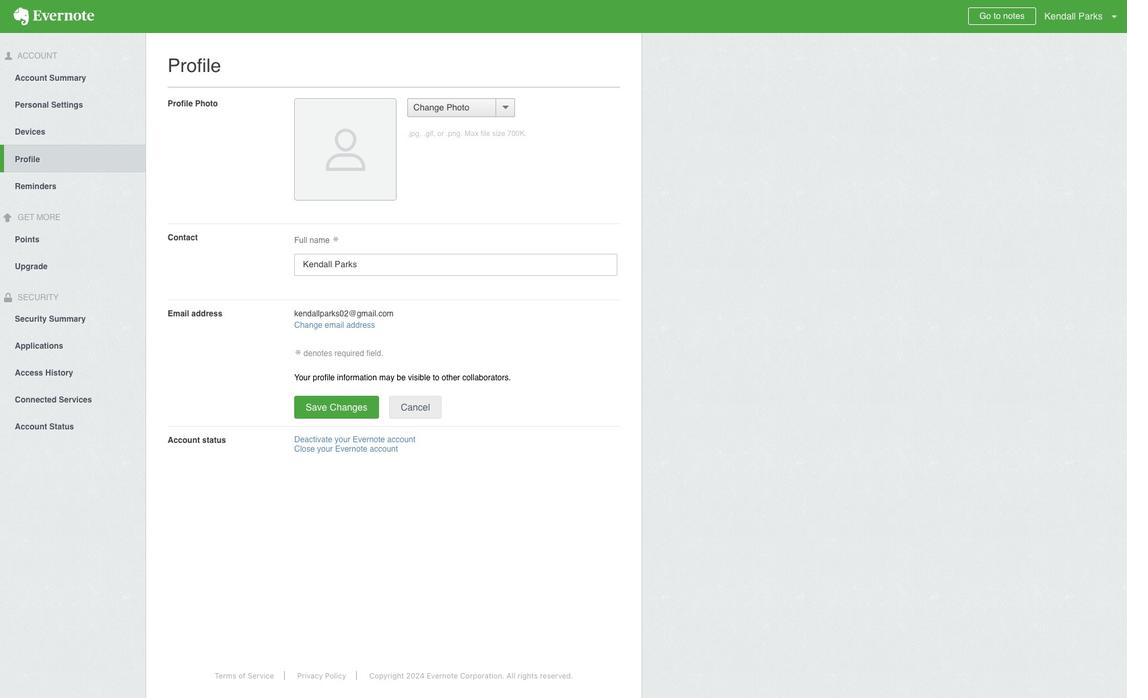 Task type: locate. For each thing, give the bounding box(es) containing it.
address inside kendallparks02@gmail.com change email address
[[347, 321, 375, 330]]

full
[[294, 236, 307, 245]]

points
[[15, 235, 40, 244]]

go
[[980, 11, 992, 21]]

photo
[[195, 99, 218, 108], [447, 102, 470, 113]]

0 vertical spatial address
[[192, 309, 223, 319]]

account for account status
[[15, 423, 47, 432]]

close
[[294, 445, 315, 454]]

0 vertical spatial to
[[994, 11, 1001, 21]]

evernote image
[[0, 7, 108, 26]]

visible
[[408, 373, 431, 383]]

address
[[192, 309, 223, 319], [347, 321, 375, 330]]

email
[[168, 309, 189, 319]]

terms of service
[[215, 672, 274, 680]]

access history
[[15, 369, 73, 378]]

denotes
[[304, 349, 332, 359]]

kendallparks02@gmail.com
[[294, 309, 394, 319]]

terms
[[215, 672, 236, 680]]

0 horizontal spatial photo
[[195, 99, 218, 108]]

get
[[18, 213, 34, 222]]

security for security
[[15, 293, 59, 302]]

2 vertical spatial profile
[[15, 155, 40, 164]]

account left status
[[168, 436, 200, 446]]

summary
[[49, 73, 86, 83], [49, 315, 86, 324]]

privacy
[[297, 672, 323, 680]]

1 horizontal spatial to
[[994, 11, 1001, 21]]

account
[[15, 51, 57, 61], [15, 73, 47, 83], [15, 423, 47, 432], [168, 436, 200, 446]]

0 horizontal spatial address
[[192, 309, 223, 319]]

kendallparks02@gmail.com change email address
[[294, 309, 394, 330]]

account up account summary
[[15, 51, 57, 61]]

evernote for copyright
[[427, 672, 458, 680]]

security summary
[[15, 315, 86, 324]]

address down kendallparks02@gmail.com on the left
[[347, 321, 375, 330]]

1 vertical spatial summary
[[49, 315, 86, 324]]

summary for account summary
[[49, 73, 86, 83]]

account summary
[[15, 73, 86, 83]]

your
[[335, 435, 351, 445], [317, 445, 333, 454]]

account
[[387, 435, 416, 445], [370, 445, 398, 454]]

700k.
[[508, 129, 527, 138]]

1 vertical spatial to
[[433, 373, 440, 383]]

0 vertical spatial profile
[[168, 55, 221, 76]]

profile for 'profile' link
[[15, 155, 40, 164]]

policy
[[325, 672, 346, 680]]

Full name text field
[[294, 254, 618, 276]]

parks
[[1079, 11, 1103, 22]]

to right go
[[994, 11, 1001, 21]]

services
[[59, 396, 92, 405]]

security up security summary
[[15, 293, 59, 302]]

change up .gif,
[[414, 102, 444, 113]]

1 vertical spatial security
[[15, 315, 47, 324]]

1 horizontal spatial your
[[335, 435, 351, 445]]

1 vertical spatial change
[[294, 321, 323, 330]]

security up applications on the left
[[15, 315, 47, 324]]

profile for profile photo
[[168, 99, 193, 108]]

1 horizontal spatial change
[[414, 102, 444, 113]]

change
[[414, 102, 444, 113], [294, 321, 323, 330]]

.png.
[[446, 129, 463, 138]]

0 vertical spatial summary
[[49, 73, 86, 83]]

None submit
[[294, 396, 379, 419], [390, 396, 442, 419], [294, 396, 379, 419], [390, 396, 442, 419]]

corporation.
[[460, 672, 505, 680]]

security
[[15, 293, 59, 302], [15, 315, 47, 324]]

service
[[248, 672, 274, 680]]

account up the personal
[[15, 73, 47, 83]]

your right deactivate
[[335, 435, 351, 445]]

copyright
[[369, 672, 404, 680]]

1 vertical spatial profile
[[168, 99, 193, 108]]

notes
[[1004, 11, 1025, 21]]

kendall parks
[[1045, 11, 1103, 22]]

2024
[[406, 672, 425, 680]]

information
[[337, 373, 377, 383]]

account for account summary
[[15, 73, 47, 83]]

0 vertical spatial security
[[15, 293, 59, 302]]

change photo
[[414, 102, 470, 113]]

to
[[994, 11, 1001, 21], [433, 373, 440, 383]]

devices
[[15, 127, 45, 137]]

your right close
[[317, 445, 333, 454]]

change left email
[[294, 321, 323, 330]]

upgrade link
[[0, 252, 146, 279]]

account for account status
[[168, 436, 200, 446]]

account down connected
[[15, 423, 47, 432]]

1 horizontal spatial address
[[347, 321, 375, 330]]

devices link
[[0, 118, 146, 145]]

address right email
[[192, 309, 223, 319]]

summary up 'personal settings' link
[[49, 73, 86, 83]]

points link
[[0, 225, 146, 252]]

account for account
[[15, 51, 57, 61]]

change email address link
[[294, 321, 375, 330]]

0 vertical spatial change
[[414, 102, 444, 113]]

1 vertical spatial address
[[347, 321, 375, 330]]

summary up the applications link
[[49, 315, 86, 324]]

1 horizontal spatial photo
[[447, 102, 470, 113]]

required
[[335, 349, 364, 359]]

profile
[[168, 55, 221, 76], [168, 99, 193, 108], [15, 155, 40, 164]]

connected services link
[[0, 386, 146, 413]]

max
[[465, 129, 479, 138]]

may
[[379, 373, 395, 383]]

evernote
[[353, 435, 385, 445], [335, 445, 368, 454], [427, 672, 458, 680]]

to left other at the bottom
[[433, 373, 440, 383]]

reserved.
[[540, 672, 573, 680]]

status
[[49, 423, 74, 432]]

status
[[202, 436, 226, 446]]

kendall parks link
[[1042, 0, 1128, 33]]

0 horizontal spatial change
[[294, 321, 323, 330]]



Task type: vqa. For each thing, say whether or not it's contained in the screenshot.
Attendees
no



Task type: describe. For each thing, give the bounding box(es) containing it.
contact
[[168, 233, 198, 243]]

email
[[325, 321, 344, 330]]

denotes required field.
[[301, 349, 384, 359]]

other
[[442, 373, 460, 383]]

size
[[492, 129, 506, 138]]

field.
[[367, 349, 384, 359]]

photo for profile photo
[[195, 99, 218, 108]]

.jpg,
[[408, 129, 422, 138]]

.jpg, .gif, or .png. max file size 700k.
[[408, 129, 527, 138]]

your profile information may be visible to other collaborators.
[[294, 373, 511, 383]]

email address
[[168, 309, 223, 319]]

account status
[[15, 423, 74, 432]]

security for security summary
[[15, 315, 47, 324]]

get more
[[15, 213, 61, 222]]

your
[[294, 373, 311, 383]]

full name
[[294, 236, 332, 245]]

profile
[[313, 373, 335, 383]]

upgrade
[[15, 262, 48, 271]]

deactivate
[[294, 435, 333, 445]]

personal
[[15, 100, 49, 110]]

0 horizontal spatial your
[[317, 445, 333, 454]]

.gif,
[[424, 129, 436, 138]]

personal settings
[[15, 100, 83, 110]]

name
[[310, 236, 330, 245]]

account summary link
[[0, 64, 146, 91]]

summary for security summary
[[49, 315, 86, 324]]

account status link
[[0, 413, 146, 440]]

connected
[[15, 396, 57, 405]]

evernote for deactivate
[[353, 435, 385, 445]]

personal settings link
[[0, 91, 146, 118]]

applications
[[15, 342, 63, 351]]

more
[[36, 213, 61, 222]]

of
[[239, 672, 246, 680]]

close your evernote account link
[[294, 445, 398, 454]]

collaborators.
[[463, 373, 511, 383]]

reminders
[[15, 182, 57, 191]]

deactivate your evernote account link
[[294, 435, 416, 445]]

connected services
[[15, 396, 92, 405]]

file
[[481, 129, 490, 138]]

profile photo
[[168, 99, 218, 108]]

photo for change photo
[[447, 102, 470, 113]]

kendall
[[1045, 11, 1076, 22]]

reminders link
[[0, 172, 146, 199]]

0 horizontal spatial to
[[433, 373, 440, 383]]

deactivate your evernote account close your evernote account
[[294, 435, 416, 454]]

go to notes
[[980, 11, 1025, 21]]

be
[[397, 373, 406, 383]]

change inside kendallparks02@gmail.com change email address
[[294, 321, 323, 330]]

or
[[438, 129, 444, 138]]

all
[[507, 672, 516, 680]]

access history link
[[0, 359, 146, 386]]

account status
[[168, 436, 226, 446]]

access
[[15, 369, 43, 378]]

security summary link
[[0, 305, 146, 332]]

terms of service link
[[205, 672, 285, 680]]

evernote link
[[0, 0, 108, 33]]

profile link
[[4, 145, 146, 172]]

settings
[[51, 100, 83, 110]]

applications link
[[0, 332, 146, 359]]

privacy policy link
[[287, 672, 357, 680]]

privacy policy
[[297, 672, 346, 680]]

history
[[45, 369, 73, 378]]

go to notes link
[[969, 7, 1037, 25]]

copyright 2024 evernote corporation. all rights reserved.
[[369, 672, 573, 680]]

rights
[[518, 672, 538, 680]]



